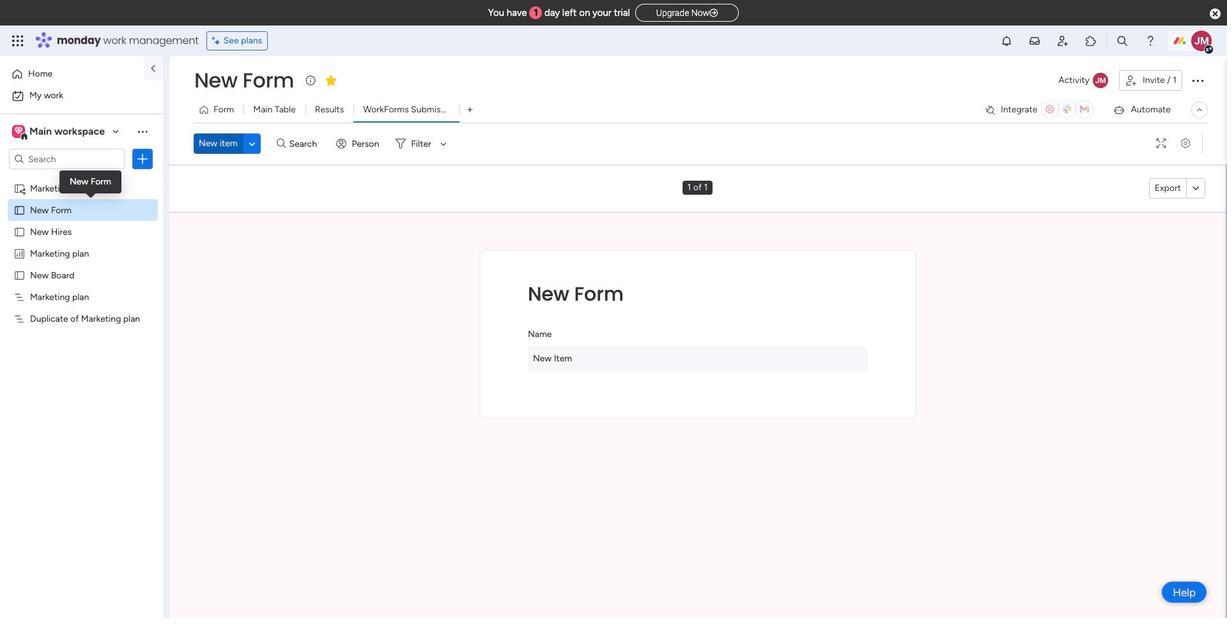 Task type: describe. For each thing, give the bounding box(es) containing it.
v2 search image
[[277, 137, 286, 151]]

collapse board header image
[[1195, 105, 1205, 115]]

shareable board image
[[13, 182, 26, 194]]

open full screen image
[[1152, 139, 1172, 149]]

options image
[[136, 153, 149, 166]]

workspace image
[[12, 125, 25, 139]]

new form element
[[528, 282, 868, 307]]

3 public board image from the top
[[13, 269, 26, 281]]

workspace image
[[14, 125, 23, 139]]

2 vertical spatial option
[[0, 177, 163, 179]]

0 vertical spatial option
[[8, 64, 136, 84]]

workspace options image
[[136, 125, 149, 138]]

search everything image
[[1116, 35, 1129, 47]]

help image
[[1145, 35, 1157, 47]]

options image
[[1191, 73, 1206, 88]]

Search field
[[286, 135, 324, 153]]

jeremy miller image
[[1192, 31, 1212, 51]]



Task type: vqa. For each thing, say whether or not it's contained in the screenshot.
the Public Dashboard "Image"
yes



Task type: locate. For each thing, give the bounding box(es) containing it.
2 vertical spatial public board image
[[13, 269, 26, 281]]

public board image
[[13, 204, 26, 216], [13, 226, 26, 238], [13, 269, 26, 281]]

public board image down public dashboard icon
[[13, 269, 26, 281]]

notifications image
[[1001, 35, 1013, 47]]

dapulse rightstroke image
[[710, 8, 718, 18]]

option
[[8, 64, 136, 84], [8, 86, 155, 106], [0, 177, 163, 179]]

None field
[[191, 67, 297, 94]]

workspace selection element
[[12, 124, 107, 141]]

invite members image
[[1057, 35, 1070, 47]]

1 public board image from the top
[[13, 204, 26, 216]]

add view image
[[468, 105, 473, 115]]

public board image down 'shareable board' icon at the left
[[13, 204, 26, 216]]

show board description image
[[303, 74, 318, 87]]

dapulse close image
[[1210, 8, 1221, 20]]

0 vertical spatial public board image
[[13, 204, 26, 216]]

board activity image
[[1093, 73, 1109, 88]]

arrow down image
[[436, 136, 451, 152]]

Search in workspace field
[[27, 152, 107, 167]]

settings image
[[1176, 139, 1196, 149]]

2 public board image from the top
[[13, 226, 26, 238]]

1 vertical spatial option
[[8, 86, 155, 106]]

public board image up public dashboard icon
[[13, 226, 26, 238]]

update feed image
[[1029, 35, 1042, 47]]

select product image
[[12, 35, 24, 47]]

remove from favorites image
[[325, 74, 338, 87]]

angle down image
[[249, 139, 255, 149]]

monday marketplace image
[[1085, 35, 1098, 47]]

public dashboard image
[[13, 247, 26, 260]]

list box
[[0, 175, 163, 502]]

1 vertical spatial public board image
[[13, 226, 26, 238]]

see plans image
[[212, 34, 224, 48]]



